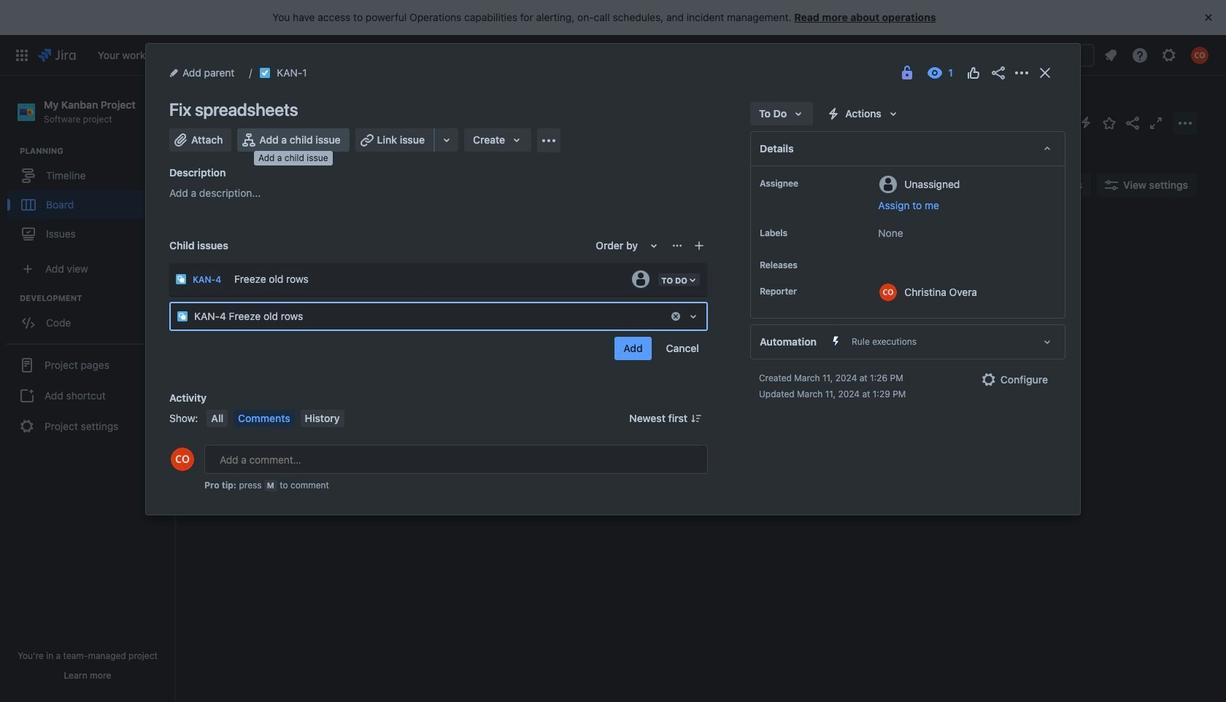 Task type: vqa. For each thing, say whether or not it's contained in the screenshot.
the top heading
yes



Task type: locate. For each thing, give the bounding box(es) containing it.
open image
[[685, 308, 702, 326]]

create child image
[[693, 240, 705, 252]]

labels pin to top. only you can see pinned fields. image
[[790, 228, 802, 239]]

dialog
[[146, 44, 1080, 515]]

vote options: no one has voted for this issue yet. image
[[965, 64, 982, 82]]

2 heading from the top
[[20, 293, 174, 305]]

0 horizontal spatial task image
[[217, 299, 228, 311]]

list
[[90, 35, 861, 76], [1098, 42, 1217, 68]]

close image
[[1036, 64, 1054, 82]]

primary element
[[9, 35, 861, 76]]

clear image
[[670, 311, 682, 323]]

search image
[[955, 49, 966, 61]]

1 heading from the top
[[20, 145, 174, 157]]

enter full screen image
[[1147, 114, 1165, 132]]

group
[[7, 145, 174, 253], [7, 293, 174, 342], [6, 344, 169, 448]]

issue actions image
[[672, 240, 683, 252]]

more information about christina overa image
[[880, 284, 897, 301]]

None search field
[[949, 43, 1095, 67]]

heading for group to the top
[[20, 145, 174, 157]]

issue type: subtask image
[[175, 274, 187, 285]]

task image
[[259, 67, 271, 79], [217, 299, 228, 311]]

0 vertical spatial task image
[[259, 67, 271, 79]]

1 vertical spatial task image
[[217, 299, 228, 311]]

actions image
[[1013, 64, 1031, 82]]

1 vertical spatial group
[[7, 293, 174, 342]]

1 horizontal spatial task image
[[259, 67, 271, 79]]

Search field
[[949, 43, 1095, 67]]

tooltip
[[254, 151, 333, 165]]

menu bar
[[204, 410, 347, 428]]

1 vertical spatial heading
[[20, 293, 174, 305]]

jira image
[[38, 46, 76, 64], [38, 46, 76, 64]]

copy link to issue image
[[304, 66, 316, 78]]

6 list item from the left
[[417, 35, 460, 76]]

0 vertical spatial heading
[[20, 145, 174, 157]]

list item
[[93, 35, 159, 76], [165, 35, 222, 76], [228, 35, 275, 76], [281, 35, 356, 76], [362, 35, 411, 76], [417, 35, 460, 76], [513, 35, 556, 76], [567, 35, 617, 76]]

0 vertical spatial group
[[7, 145, 174, 253]]

banner
[[0, 35, 1226, 76]]

sidebar element
[[0, 76, 175, 703]]

3 list item from the left
[[228, 35, 275, 76]]

2 vertical spatial group
[[6, 344, 169, 448]]

Add a comment… field
[[204, 445, 708, 474]]

heading
[[20, 145, 174, 157], [20, 293, 174, 305]]



Task type: describe. For each thing, give the bounding box(es) containing it.
2 list item from the left
[[165, 35, 222, 76]]

1 horizontal spatial list
[[1098, 42, 1217, 68]]

star kan board image
[[1101, 114, 1118, 132]]

Search this board text field
[[206, 172, 273, 199]]

assignee pin to top. only you can see pinned fields. image
[[801, 178, 813, 190]]

4 list item from the left
[[281, 35, 356, 76]]

heading for the middle group
[[20, 293, 174, 305]]

automation element
[[750, 325, 1066, 360]]

1 list item from the left
[[93, 35, 159, 76]]

details element
[[750, 131, 1066, 166]]

5 list item from the left
[[362, 35, 411, 76]]

7 list item from the left
[[513, 35, 556, 76]]

0 horizontal spatial list
[[90, 35, 861, 76]]

reporter pin to top. only you can see pinned fields. image
[[800, 286, 812, 298]]

8 list item from the left
[[567, 35, 617, 76]]

0 of 1 child issues complete image
[[354, 299, 366, 311]]

dismiss image
[[1200, 9, 1217, 26]]

link web pages and more image
[[438, 131, 455, 149]]

add app image
[[540, 132, 558, 149]]

0 of 1 child issues complete image
[[354, 299, 366, 311]]



